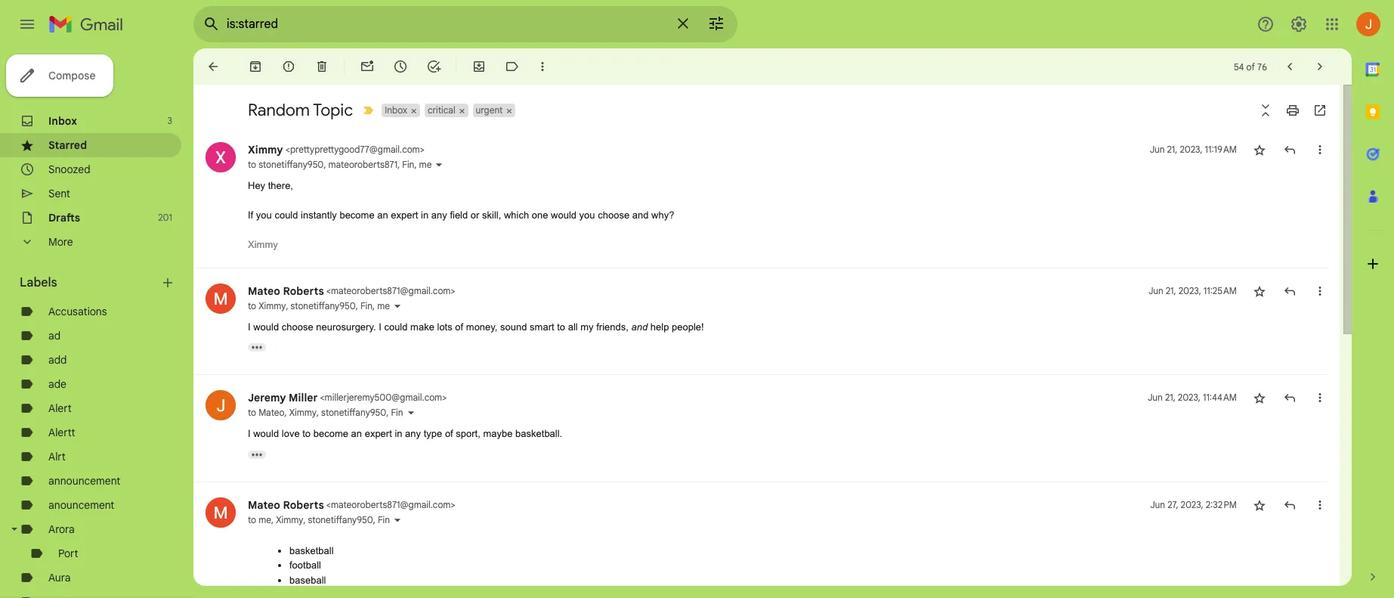 Task type: vqa. For each thing, say whether or not it's contained in the screenshot.
3rd Not starred image from the top of the page
yes



Task type: locate. For each thing, give the bounding box(es) containing it.
to for to mateo , ximmy , stonetiffany950 , fin
[[248, 407, 256, 418]]

0 horizontal spatial me
[[259, 514, 271, 525]]

to up hey
[[248, 159, 256, 170]]

an for to
[[351, 428, 362, 439]]

1 mateoroberts871@gmail.com from the top
[[331, 285, 451, 296]]

settings image
[[1291, 15, 1309, 33]]

1 horizontal spatial an
[[377, 209, 388, 221]]

roberts for stonetiffany950
[[283, 284, 324, 298]]

not starred image right 11:19 am
[[1253, 142, 1268, 157]]

21,
[[1168, 144, 1178, 155], [1166, 285, 1177, 296], [1166, 392, 1176, 403]]

jun left 11:25 am
[[1149, 285, 1164, 296]]

201
[[158, 212, 172, 223]]

expert down the millerjeremy500@gmail.com
[[365, 428, 392, 439]]

1 vertical spatial would
[[253, 321, 279, 332]]

roberts up 'to ximmy , stonetiffany950 , fin , me'
[[283, 284, 324, 298]]

2 not starred checkbox from the top
[[1253, 497, 1268, 512]]

1 mateo roberts cell from the top
[[248, 284, 456, 298]]

0 horizontal spatial an
[[351, 428, 362, 439]]

1 vertical spatial expert
[[365, 428, 392, 439]]

an for instantly
[[377, 209, 388, 221]]

to me , ximmy , stonetiffany950 , fin
[[248, 514, 390, 525]]

1 horizontal spatial inbox
[[385, 104, 408, 116]]

2 not starred image from the top
[[1253, 390, 1268, 405]]

1 vertical spatial show details image
[[393, 515, 402, 524]]

people!
[[672, 321, 704, 332]]

1 not starred checkbox from the top
[[1253, 283, 1268, 298]]

not starred image right 11:25 am
[[1253, 283, 1268, 298]]

choose
[[598, 209, 630, 221], [282, 321, 314, 332]]

of
[[1247, 61, 1256, 72], [455, 321, 464, 332], [445, 428, 453, 439]]

1 vertical spatial not starred image
[[1253, 390, 1268, 405]]

not starred image
[[1253, 142, 1268, 157], [1253, 390, 1268, 405]]

could
[[275, 209, 298, 221], [384, 321, 408, 332]]

or
[[471, 209, 480, 221]]

field
[[450, 209, 468, 221]]

not starred checkbox for mateo roberts
[[1253, 283, 1268, 298]]

21, for roberts
[[1166, 285, 1177, 296]]

and left help
[[632, 321, 648, 332]]

21, left 11:25 am
[[1166, 285, 1177, 296]]

accusations link
[[48, 305, 107, 318]]

show details image
[[435, 160, 444, 169], [393, 301, 402, 310]]

0 vertical spatial roberts
[[283, 284, 324, 298]]

>
[[420, 144, 425, 155], [451, 285, 456, 296], [442, 392, 447, 403], [451, 499, 456, 510]]

0 horizontal spatial any
[[405, 428, 421, 439]]

inbox
[[385, 104, 408, 116], [48, 114, 77, 128]]

of right 'type'
[[445, 428, 453, 439]]

not starred image right 2:32 pm
[[1253, 497, 1268, 512]]

1 vertical spatial become
[[314, 428, 349, 439]]

Search mail text field
[[227, 17, 665, 32]]

in left 'type'
[[395, 428, 403, 439]]

0 horizontal spatial of
[[445, 428, 453, 439]]

become
[[340, 209, 375, 221], [314, 428, 349, 439]]

1 vertical spatial an
[[351, 428, 362, 439]]

drafts
[[48, 211, 80, 225]]

2 vertical spatial 21,
[[1166, 392, 1176, 403]]

2 not starred image from the top
[[1253, 497, 1268, 512]]

not starred checkbox right 11:44 am
[[1253, 390, 1268, 405]]

Not starred checkbox
[[1253, 142, 1268, 157], [1253, 497, 1268, 512]]

miller
[[289, 391, 318, 404]]

< up 'to ximmy , stonetiffany950 , fin , me'
[[327, 285, 331, 296]]

mateo up 'to ximmy , stonetiffany950 , fin , me'
[[248, 284, 280, 298]]

show details image for roberts
[[393, 301, 402, 310]]

0 horizontal spatial show details image
[[393, 301, 402, 310]]

2 mateo roberts < mateoroberts871@gmail.com > from the top
[[248, 498, 456, 511]]

would for i would love to become an expert in any type of sport, maybe basketball.
[[253, 428, 279, 439]]

basketball.
[[516, 428, 563, 439]]

tab list
[[1353, 48, 1395, 544]]

1 horizontal spatial you
[[580, 209, 595, 221]]

1 vertical spatial not starred checkbox
[[1253, 497, 1268, 512]]

which
[[504, 209, 529, 221]]

mateo roberts < mateoroberts871@gmail.com > up "to me , ximmy , stonetiffany950 , fin" at the bottom of page
[[248, 498, 456, 511]]

1 vertical spatial not starred checkbox
[[1253, 390, 1268, 405]]

type
[[424, 428, 442, 439]]

jun for jun 21, 2023, 11:19 am
[[1150, 144, 1165, 155]]

of right lots
[[455, 321, 464, 332]]

not starred checkbox for roberts
[[1253, 497, 1268, 512]]

roberts
[[283, 284, 324, 298], [283, 498, 324, 511]]

i right neurosurgery.
[[379, 321, 382, 332]]

accusations
[[48, 305, 107, 318]]

ade link
[[48, 377, 66, 391]]

2 mateo roberts cell from the top
[[248, 498, 456, 511]]

an down mateoroberts871
[[377, 209, 388, 221]]

could down there,
[[275, 209, 298, 221]]

0 vertical spatial choose
[[598, 209, 630, 221]]

0 vertical spatial show details image
[[435, 160, 444, 169]]

inbox down snooze icon
[[385, 104, 408, 116]]

to for to ximmy , stonetiffany950 , fin , me
[[248, 300, 256, 311]]

to up show trimmed content icon
[[248, 300, 256, 311]]

1 horizontal spatial could
[[384, 321, 408, 332]]

mateo down show trimmed content image
[[248, 498, 280, 511]]

,
[[324, 159, 326, 170], [398, 159, 400, 170], [415, 159, 417, 170], [286, 300, 288, 311], [356, 300, 358, 311], [373, 300, 375, 311], [285, 407, 287, 418], [317, 407, 319, 418], [387, 407, 389, 418], [271, 514, 274, 525], [303, 514, 306, 525], [373, 514, 376, 525]]

0 horizontal spatial in
[[395, 428, 403, 439]]

0 vertical spatial an
[[377, 209, 388, 221]]

0 vertical spatial mateoroberts871@gmail.com
[[331, 285, 451, 296]]

older image
[[1313, 59, 1328, 74]]

mateo down jeremy
[[259, 407, 285, 418]]

money,
[[466, 321, 498, 332]]

roberts for ximmy
[[283, 498, 324, 511]]

< for me
[[327, 499, 331, 510]]

i up show trimmed content icon
[[248, 321, 251, 332]]

inbox up starred link
[[48, 114, 77, 128]]

2 mateoroberts871@gmail.com from the top
[[331, 499, 451, 510]]

2023,
[[1181, 144, 1203, 155], [1179, 285, 1202, 296], [1179, 392, 1201, 403], [1181, 499, 1204, 510]]

2023, for 11:25 am
[[1179, 285, 1202, 296]]

0 vertical spatial show details image
[[406, 408, 416, 417]]

0 vertical spatial of
[[1247, 61, 1256, 72]]

jun 21, 2023, 11:19 am cell
[[1150, 142, 1238, 157]]

an
[[377, 209, 388, 221], [351, 428, 362, 439]]

mateo roberts < mateoroberts871@gmail.com > for stonetiffany950
[[248, 498, 456, 511]]

stonetiffany950 up there,
[[259, 159, 324, 170]]

any
[[432, 209, 447, 221], [405, 428, 421, 439]]

mateo roberts cell
[[248, 284, 456, 298], [248, 498, 456, 511]]

1 vertical spatial 21,
[[1166, 285, 1177, 296]]

2 vertical spatial mateo
[[248, 498, 280, 511]]

1 vertical spatial show details image
[[393, 301, 402, 310]]

0 vertical spatial any
[[432, 209, 447, 221]]

1 roberts from the top
[[283, 284, 324, 298]]

jun left 27,
[[1151, 499, 1166, 510]]

2 vertical spatial would
[[253, 428, 279, 439]]

jeremy
[[248, 391, 286, 404]]

urgent button
[[473, 104, 504, 117]]

list containing ximmy
[[194, 127, 1328, 598]]

any left field
[[432, 209, 447, 221]]

critical
[[428, 104, 456, 116]]

jun 21, 2023, 11:25 am cell
[[1149, 283, 1238, 298]]

show details image
[[406, 408, 416, 417], [393, 515, 402, 524]]

1 vertical spatial of
[[455, 321, 464, 332]]

0 vertical spatial in
[[421, 209, 429, 221]]

1 you from the left
[[256, 209, 272, 221]]

1 vertical spatial mateo roberts < mateoroberts871@gmail.com >
[[248, 498, 456, 511]]

ximmy down "miller"
[[289, 407, 317, 418]]

jun for jun 27, 2023, 2:32 pm
[[1151, 499, 1166, 510]]

ximmy
[[248, 143, 283, 157], [248, 239, 278, 250], [259, 300, 286, 311], [289, 407, 317, 418], [276, 514, 303, 525]]

< up to mateo , ximmy , stonetiffany950 , fin
[[320, 392, 325, 403]]

jun left 11:44 am
[[1148, 392, 1163, 403]]

1 horizontal spatial choose
[[598, 209, 630, 221]]

> for to mateo , ximmy , stonetiffany950 , fin
[[442, 392, 447, 403]]

labels image
[[505, 59, 520, 74]]

report spam image
[[281, 59, 296, 74]]

2023, right 27,
[[1181, 499, 1204, 510]]

1 vertical spatial not starred image
[[1253, 497, 1268, 512]]

not starred checkbox for <
[[1253, 142, 1268, 157]]

0 vertical spatial not starred image
[[1253, 283, 1268, 298]]

would up show trimmed content icon
[[253, 321, 279, 332]]

main menu image
[[18, 15, 36, 33]]

< up there,
[[286, 144, 290, 155]]

mateo for me
[[248, 498, 280, 511]]

mateoroberts871@gmail.com down i would love to become an expert in any type of sport, maybe basketball.
[[331, 499, 451, 510]]

1 not starred image from the top
[[1253, 283, 1268, 298]]

2023, for 11:19 am
[[1181, 144, 1203, 155]]

jun inside "cell"
[[1149, 285, 1164, 296]]

critical button
[[425, 104, 457, 117]]

1 horizontal spatial show details image
[[435, 160, 444, 169]]

mateo roberts cell up 'to ximmy , stonetiffany950 , fin , me'
[[248, 284, 456, 298]]

would right one
[[551, 209, 577, 221]]

1 mateo roberts < mateoroberts871@gmail.com > from the top
[[248, 284, 456, 298]]

> inside "jeremy miller < millerjeremy500@gmail.com >"
[[442, 392, 447, 403]]

0 vertical spatial and
[[633, 209, 649, 221]]

delete image
[[315, 59, 330, 74]]

1 not starred checkbox from the top
[[1253, 142, 1268, 157]]

ade
[[48, 377, 66, 391]]

list
[[194, 127, 1328, 598]]

to down jeremy
[[248, 407, 256, 418]]

> inside ximmy < prettyprettygood77@gmail.com >
[[420, 144, 425, 155]]

21, inside "cell"
[[1166, 285, 1177, 296]]

roberts up "to me , ximmy , stonetiffany950 , fin" at the bottom of page
[[283, 498, 324, 511]]

ximmy < prettyprettygood77@gmail.com >
[[248, 143, 425, 157]]

1 vertical spatial mateoroberts871@gmail.com
[[331, 499, 451, 510]]

alert link
[[48, 401, 72, 415]]

1 vertical spatial any
[[405, 428, 421, 439]]

show details image for miller
[[406, 408, 416, 417]]

show details image for <
[[435, 160, 444, 169]]

0 vertical spatial expert
[[391, 209, 418, 221]]

21, left 11:19 am
[[1168, 144, 1178, 155]]

inbox inside labels navigation
[[48, 114, 77, 128]]

an down "jeremy miller < millerjeremy500@gmail.com >" on the bottom
[[351, 428, 362, 439]]

add to tasks image
[[426, 59, 442, 74]]

not starred image
[[1253, 283, 1268, 298], [1253, 497, 1268, 512]]

expert for field
[[391, 209, 418, 221]]

fin
[[402, 159, 415, 170], [361, 300, 373, 311], [391, 407, 403, 418], [378, 514, 390, 525]]

1 vertical spatial roberts
[[283, 498, 324, 511]]

0 horizontal spatial choose
[[282, 321, 314, 332]]

None search field
[[194, 6, 738, 42]]

2023, left 11:19 am
[[1181, 144, 1203, 155]]

0 vertical spatial 21,
[[1168, 144, 1178, 155]]

clear search image
[[668, 8, 699, 39]]

make
[[411, 321, 435, 332]]

show trimmed content image
[[248, 343, 266, 352]]

and
[[633, 209, 649, 221], [632, 321, 648, 332]]

> for to ximmy , stonetiffany950 , fin , me
[[451, 285, 456, 296]]

1 vertical spatial could
[[384, 321, 408, 332]]

2023, for 2:32 pm
[[1181, 499, 1204, 510]]

instantly
[[301, 209, 337, 221]]

2 not starred checkbox from the top
[[1253, 390, 1268, 405]]

0 vertical spatial not starred image
[[1253, 142, 1268, 157]]

expert
[[391, 209, 418, 221], [365, 428, 392, 439]]

alertt
[[48, 426, 75, 439]]

0 vertical spatial mateo roberts cell
[[248, 284, 456, 298]]

0 horizontal spatial could
[[275, 209, 298, 221]]

ximmy up show trimmed content icon
[[259, 300, 286, 311]]

random
[[248, 100, 310, 120]]

you right if
[[256, 209, 272, 221]]

2023, left 11:25 am
[[1179, 285, 1202, 296]]

1 not starred image from the top
[[1253, 142, 1268, 157]]

become down to mateo , ximmy , stonetiffany950 , fin
[[314, 428, 349, 439]]

if you could instantly become an expert in any field or skill, which one would you choose and why?
[[248, 209, 677, 221]]

mateo roberts cell up "to me , ximmy , stonetiffany950 , fin" at the bottom of page
[[248, 498, 456, 511]]

snoozed
[[48, 163, 90, 176]]

me for roberts
[[377, 300, 390, 311]]

support image
[[1257, 15, 1275, 33]]

expert left field
[[391, 209, 418, 221]]

1 horizontal spatial me
[[377, 300, 390, 311]]

i
[[248, 321, 251, 332], [379, 321, 382, 332], [248, 428, 251, 439]]

ad link
[[48, 329, 61, 342]]

21, for <
[[1168, 144, 1178, 155]]

2 horizontal spatial me
[[419, 159, 432, 170]]

mateoroberts871
[[329, 159, 398, 170]]

choose down 'to ximmy , stonetiffany950 , fin , me'
[[282, 321, 314, 332]]

anouncement link
[[48, 498, 114, 512]]

you
[[256, 209, 272, 221], [580, 209, 595, 221]]

0 horizontal spatial you
[[256, 209, 272, 221]]

0 vertical spatial mateo roberts < mateoroberts871@gmail.com >
[[248, 284, 456, 298]]

in left field
[[421, 209, 429, 221]]

<
[[286, 144, 290, 155], [327, 285, 331, 296], [320, 392, 325, 403], [327, 499, 331, 510]]

would up show trimmed content image
[[253, 428, 279, 439]]

and left why?
[[633, 209, 649, 221]]

jun for jun 21, 2023, 11:25 am
[[1149, 285, 1164, 296]]

11:19 am
[[1206, 144, 1238, 155]]

of left 76
[[1247, 61, 1256, 72]]

to ximmy , stonetiffany950 , fin , me
[[248, 300, 390, 311]]

1 horizontal spatial any
[[432, 209, 447, 221]]

1 horizontal spatial in
[[421, 209, 429, 221]]

mateo roberts < mateoroberts871@gmail.com > up 'to ximmy , stonetiffany950 , fin , me'
[[248, 284, 456, 298]]

football
[[290, 559, 321, 571]]

i for love
[[248, 428, 251, 439]]

mateo roberts cell for stonetiffany950
[[248, 498, 456, 511]]

2 vertical spatial me
[[259, 514, 271, 525]]

mateoroberts871@gmail.com up make
[[331, 285, 451, 296]]

choose left why?
[[598, 209, 630, 221]]

2023, inside "cell"
[[1179, 285, 1202, 296]]

jun left 11:19 am
[[1150, 144, 1165, 155]]

< inside "jeremy miller < millerjeremy500@gmail.com >"
[[320, 392, 325, 403]]

0 vertical spatial mateo
[[248, 284, 280, 298]]

inbox inside button
[[385, 104, 408, 116]]

1 vertical spatial and
[[632, 321, 648, 332]]

friends,
[[597, 321, 629, 332]]

1 vertical spatial in
[[395, 428, 403, 439]]

i up show trimmed content image
[[248, 428, 251, 439]]

0 vertical spatial me
[[419, 159, 432, 170]]

Not starred checkbox
[[1253, 283, 1268, 298], [1253, 390, 1268, 405]]

alertt link
[[48, 426, 75, 439]]

would for i would choose neurosurgery. i could make lots of money, sound smart to all my friends, and help people!
[[253, 321, 279, 332]]

to left all
[[557, 321, 566, 332]]

0 vertical spatial become
[[340, 209, 375, 221]]

2:32 pm
[[1206, 499, 1238, 510]]

not starred checkbox right 11:25 am
[[1253, 283, 1268, 298]]

1 vertical spatial mateo roberts cell
[[248, 498, 456, 511]]

21, left 11:44 am
[[1166, 392, 1176, 403]]

2 roberts from the top
[[283, 498, 324, 511]]

0 vertical spatial not starred checkbox
[[1253, 283, 1268, 298]]

not starred checkbox right 2:32 pm
[[1253, 497, 1268, 512]]

to for to me , ximmy , stonetiffany950 , fin
[[248, 514, 256, 525]]

1 horizontal spatial show details image
[[406, 408, 416, 417]]

any left 'type'
[[405, 428, 421, 439]]

neurosurgery.
[[316, 321, 376, 332]]

all
[[568, 321, 578, 332]]

jeremy miller cell
[[248, 391, 447, 404]]

not starred image right 11:44 am
[[1253, 390, 1268, 405]]

become right instantly
[[340, 209, 375, 221]]

ximmy up hey there,
[[248, 143, 283, 157]]

search mail image
[[198, 11, 225, 38]]

to down show trimmed content image
[[248, 514, 256, 525]]

prettyprettygood77@gmail.com
[[290, 144, 420, 155]]

1 vertical spatial me
[[377, 300, 390, 311]]

not starred checkbox right 11:19 am
[[1253, 142, 1268, 157]]

snooze image
[[393, 59, 408, 74]]

< up "to me , ximmy , stonetiffany950 , fin" at the bottom of page
[[327, 499, 331, 510]]

0 horizontal spatial inbox
[[48, 114, 77, 128]]

could left make
[[384, 321, 408, 332]]

2023, left 11:44 am
[[1179, 392, 1201, 403]]

0 vertical spatial not starred checkbox
[[1253, 142, 1268, 157]]

0 horizontal spatial show details image
[[393, 515, 402, 524]]

you right one
[[580, 209, 595, 221]]



Task type: describe. For each thing, give the bounding box(es) containing it.
anouncement
[[48, 498, 114, 512]]

alrt
[[48, 450, 66, 463]]

love
[[282, 428, 300, 439]]

< for mateo
[[320, 392, 325, 403]]

ximmy up basketball
[[276, 514, 303, 525]]

jeremy miller < millerjeremy500@gmail.com >
[[248, 391, 447, 404]]

< inside ximmy < prettyprettygood77@gmail.com >
[[286, 144, 290, 155]]

mateo for ximmy
[[248, 284, 280, 298]]

basketball football baseball
[[290, 545, 334, 586]]

inbox for inbox link
[[48, 114, 77, 128]]

snoozed link
[[48, 163, 90, 176]]

i would choose neurosurgery. i could make lots of money, sound smart to all my friends, and help people!
[[248, 321, 704, 332]]

ad
[[48, 329, 61, 342]]

aura link
[[48, 571, 71, 584]]

one
[[532, 209, 548, 221]]

stonetiffany950 up neurosurgery.
[[291, 300, 356, 311]]

jun 21, 2023, 11:25 am
[[1149, 285, 1238, 296]]

labels heading
[[20, 275, 160, 290]]

2 vertical spatial of
[[445, 428, 453, 439]]

< for ximmy
[[327, 285, 331, 296]]

jun 21, 2023, 11:44 am
[[1148, 392, 1238, 403]]

archive image
[[248, 59, 263, 74]]

port
[[58, 547, 78, 560]]

jun 21, 2023, 11:44 am cell
[[1148, 390, 1238, 405]]

2 horizontal spatial of
[[1247, 61, 1256, 72]]

jun for jun 21, 2023, 11:44 am
[[1148, 392, 1163, 403]]

i would love to become an expert in any type of sport, maybe basketball.
[[248, 428, 565, 439]]

my
[[581, 321, 594, 332]]

labels
[[20, 275, 57, 290]]

ximmy cell
[[248, 143, 425, 157]]

jun 27, 2023, 2:32 pm cell
[[1151, 497, 1238, 512]]

2 you from the left
[[580, 209, 595, 221]]

lots
[[437, 321, 453, 332]]

any for field
[[432, 209, 447, 221]]

back to starred image
[[206, 59, 221, 74]]

hey there,
[[248, 180, 293, 191]]

sport,
[[456, 428, 481, 439]]

there,
[[268, 180, 293, 191]]

not starred image for jun 21, 2023, 11:25 am
[[1253, 283, 1268, 298]]

basketball
[[290, 545, 334, 556]]

move to inbox image
[[472, 59, 487, 74]]

starred
[[48, 138, 87, 152]]

show trimmed content image
[[248, 450, 266, 459]]

inbox for inbox button
[[385, 104, 408, 116]]

more image
[[535, 59, 550, 74]]

urgent
[[476, 104, 503, 116]]

mateo roberts < mateoroberts871@gmail.com > for fin
[[248, 284, 456, 298]]

i for choose
[[248, 321, 251, 332]]

21, for miller
[[1166, 392, 1176, 403]]

more button
[[0, 230, 181, 254]]

27,
[[1168, 499, 1179, 510]]

compose
[[48, 69, 96, 82]]

jun 27, 2023, 2:32 pm
[[1151, 499, 1238, 510]]

inbox link
[[48, 114, 77, 128]]

port link
[[58, 547, 78, 560]]

expert for type
[[365, 428, 392, 439]]

help
[[651, 321, 669, 332]]

mateoroberts871@gmail.com for to ximmy , stonetiffany950 , fin , me
[[331, 285, 451, 296]]

in for field
[[421, 209, 429, 221]]

76
[[1258, 61, 1268, 72]]

11:25 am
[[1204, 285, 1238, 296]]

starred link
[[48, 138, 87, 152]]

hey
[[248, 180, 265, 191]]

arora
[[48, 522, 75, 536]]

11:44 am
[[1204, 392, 1238, 403]]

announcement link
[[48, 474, 120, 488]]

1 horizontal spatial of
[[455, 321, 464, 332]]

mateoroberts871@gmail.com for to me , ximmy , stonetiffany950 , fin
[[331, 499, 451, 510]]

54
[[1235, 61, 1245, 72]]

sound
[[501, 321, 527, 332]]

in for type
[[395, 428, 403, 439]]

mateo roberts cell for fin
[[248, 284, 456, 298]]

maybe
[[483, 428, 513, 439]]

drafts link
[[48, 211, 80, 225]]

skill,
[[482, 209, 501, 221]]

smart
[[530, 321, 555, 332]]

me for <
[[419, 159, 432, 170]]

add link
[[48, 353, 67, 367]]

labels navigation
[[0, 48, 194, 598]]

sent
[[48, 187, 70, 200]]

jun 21, 2023, 11:19 am
[[1150, 144, 1238, 155]]

random topic
[[248, 100, 353, 120]]

to right love
[[303, 428, 311, 439]]

alert
[[48, 401, 72, 415]]

arora link
[[48, 522, 75, 536]]

2023, for 11:44 am
[[1179, 392, 1201, 403]]

inbox button
[[382, 104, 409, 117]]

not starred image for miller
[[1253, 390, 1268, 405]]

millerjeremy500@gmail.com
[[325, 392, 442, 403]]

add
[[48, 353, 67, 367]]

0 vertical spatial could
[[275, 209, 298, 221]]

1 vertical spatial mateo
[[259, 407, 285, 418]]

not starred image for jun 27, 2023, 2:32 pm
[[1253, 497, 1268, 512]]

to stonetiffany950 , mateoroberts871 , fin , me
[[248, 159, 432, 170]]

more
[[48, 235, 73, 249]]

if
[[248, 209, 253, 221]]

announcement
[[48, 474, 120, 488]]

newer image
[[1283, 59, 1298, 74]]

sent link
[[48, 187, 70, 200]]

why?
[[652, 209, 675, 221]]

to mateo , ximmy , stonetiffany950 , fin
[[248, 407, 403, 418]]

stonetiffany950 up basketball
[[308, 514, 373, 525]]

ximmy down if
[[248, 239, 278, 250]]

stonetiffany950 down "jeremy miller < millerjeremy500@gmail.com >" on the bottom
[[321, 407, 387, 418]]

compose button
[[6, 54, 114, 97]]

> for to me , ximmy , stonetiffany950 , fin
[[451, 499, 456, 510]]

become for instantly
[[340, 209, 375, 221]]

not starred checkbox for jeremy miller
[[1253, 390, 1268, 405]]

aura
[[48, 571, 71, 584]]

not starred image for <
[[1253, 142, 1268, 157]]

alrt link
[[48, 450, 66, 463]]

show details image for roberts
[[393, 515, 402, 524]]

to for to stonetiffany950 , mateoroberts871 , fin , me
[[248, 159, 256, 170]]

gmail image
[[48, 9, 131, 39]]

1 vertical spatial choose
[[282, 321, 314, 332]]

54 of 76
[[1235, 61, 1268, 72]]

0 vertical spatial would
[[551, 209, 577, 221]]

advanced search options image
[[702, 8, 732, 39]]

any for type
[[405, 428, 421, 439]]

3
[[167, 115, 172, 126]]

topic
[[313, 100, 353, 120]]

baseball
[[290, 574, 326, 586]]

become for to
[[314, 428, 349, 439]]



